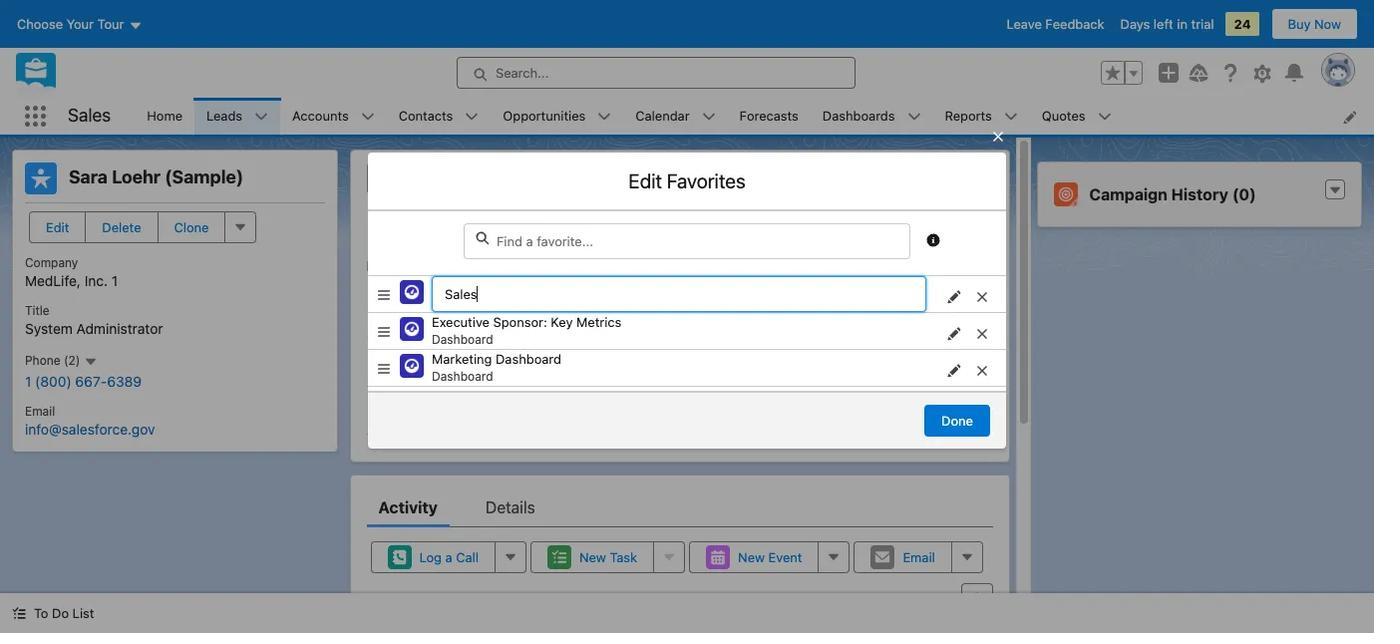 Task type: describe. For each thing, give the bounding box(es) containing it.
contacts link
[[387, 98, 465, 135]]

new event
[[738, 549, 803, 565]]

information
[[816, 335, 886, 351]]

calendar link
[[624, 98, 702, 135]]

left
[[1154, 16, 1174, 32]]

dashboards link
[[811, 98, 907, 135]]

search...
[[496, 65, 549, 81]]

qualify
[[676, 296, 721, 311]]

mark
[[825, 219, 855, 234]]

0 horizontal spatial for
[[744, 257, 764, 274]]

1 • from the left
[[802, 592, 808, 608]]

reach
[[855, 395, 890, 411]]

accounts list item
[[280, 98, 387, 135]]

inc.
[[85, 272, 108, 289]]

in
[[1178, 16, 1188, 32]]

1 vertical spatial 1
[[25, 373, 31, 390]]

lead image
[[25, 163, 57, 195]]

as
[[901, 219, 914, 234]]

path options list box
[[411, 163, 993, 195]]

mark status as complete
[[825, 219, 976, 234]]

quotes list item
[[1031, 98, 1124, 135]]

1 vertical spatial lead
[[929, 335, 955, 351]]

key inside executive sponsor: key metrics dashboard
[[551, 315, 573, 331]]

to
[[34, 606, 48, 622]]

edit favorites
[[629, 170, 746, 193]]

clone button
[[157, 212, 226, 243]]

0 horizontal spatial your
[[700, 415, 727, 431]]

title for title system administrator
[[25, 303, 50, 318]]

list containing home
[[135, 98, 1375, 135]]

save
[[700, 335, 730, 351]]

their
[[733, 335, 761, 351]]

filters: all time • all activities • all types
[[709, 592, 949, 608]]

sara loehr (sample)
[[69, 167, 244, 188]]

home link
[[135, 98, 195, 135]]

mark status as complete button
[[786, 211, 993, 242]]

history
[[1172, 186, 1229, 204]]

reports link
[[933, 98, 1005, 135]]

new task button
[[531, 541, 655, 573]]

to do list button
[[0, 594, 106, 634]]

email for email info@salesforce.gov phone
[[371, 343, 401, 358]]

title for title
[[371, 295, 395, 310]]

email for email
[[903, 549, 936, 565]]

2 vertical spatial edit
[[640, 259, 664, 274]]

event
[[769, 549, 803, 565]]

days left in trial
[[1121, 16, 1215, 32]]

1 (800) 667-6389
[[25, 373, 142, 390]]

system administrator
[[371, 317, 509, 334]]

dashboard inside executive sponsor: key metrics dashboard
[[432, 332, 493, 347]]

marketing
[[432, 351, 492, 367]]

forecasts
[[740, 108, 799, 123]]

contacts list item
[[387, 98, 491, 135]]

executive
[[432, 315, 490, 331]]

edit link
[[640, 258, 664, 274]]

0 horizontal spatial lead
[[856, 315, 882, 331]]

buy now button
[[1272, 8, 1359, 40]]

delete
[[102, 220, 141, 235]]

calendar list item
[[624, 98, 728, 135]]

how
[[700, 395, 727, 411]]

log a call
[[420, 549, 479, 565]]

you
[[829, 395, 851, 411]]

quotes link
[[1031, 98, 1098, 135]]

system inside title system administrator
[[25, 320, 73, 337]]

do
[[52, 606, 69, 622]]

list box containing executive sponsor: key metrics
[[368, 275, 1007, 387]]

key fields
[[367, 257, 437, 274]]

0 vertical spatial a
[[750, 315, 757, 331]]

will
[[805, 395, 825, 411]]

now
[[1315, 16, 1342, 32]]

log a call button
[[371, 541, 496, 573]]

marketing dashboard dashboard
[[432, 351, 562, 384]]

new event button
[[690, 541, 820, 573]]

qualify promising leads. identify a contact for the lead save their contact information to the lead record make a plan for your outreach (for example, how many times will you reach out? what's your pitch?)
[[676, 296, 972, 431]]

leave
[[1007, 16, 1042, 32]]

log
[[420, 549, 442, 565]]

1 vertical spatial a
[[737, 375, 744, 391]]

leads link
[[195, 98, 255, 135]]

1 vertical spatial dashboard
[[496, 351, 562, 367]]

buy
[[1289, 16, 1312, 32]]

leads
[[207, 108, 243, 123]]

complete
[[918, 219, 976, 234]]

dashboards list item
[[811, 98, 933, 135]]

example,
[[916, 375, 972, 391]]

accounts link
[[280, 98, 361, 135]]

done
[[942, 413, 974, 429]]

quotes
[[1042, 108, 1086, 123]]

sales
[[68, 105, 111, 126]]

email for email info@salesforce.gov
[[25, 404, 55, 419]]

reports
[[945, 108, 993, 123]]

new for new task
[[580, 549, 607, 565]]

1 vertical spatial info@salesforce.gov link
[[25, 421, 155, 438]]

a inside button
[[446, 549, 453, 565]]

search... button
[[457, 57, 856, 89]]

new task
[[580, 549, 638, 565]]

email info@salesforce.gov
[[25, 404, 155, 438]]

phone
[[371, 392, 406, 407]]

2 horizontal spatial for
[[812, 315, 829, 331]]

1 (800) 667-6389 link
[[25, 373, 142, 390]]

text default image
[[1329, 183, 1343, 197]]

leads.
[[793, 296, 831, 311]]

forecasts link
[[728, 98, 811, 135]]

call
[[456, 549, 479, 565]]

guidance for success
[[676, 257, 825, 274]]

delete button
[[85, 212, 158, 243]]

accounts
[[292, 108, 349, 123]]



Task type: locate. For each thing, give the bounding box(es) containing it.
system
[[371, 317, 418, 334], [25, 320, 73, 337]]

title inside title system administrator
[[25, 303, 50, 318]]

all left time
[[753, 592, 768, 608]]

new
[[580, 549, 607, 565], [738, 549, 765, 565]]

new left task
[[580, 549, 607, 565]]

email inside button
[[903, 549, 936, 565]]

for
[[744, 257, 764, 274], [812, 315, 829, 331], [777, 375, 795, 391]]

edit inside edit button
[[46, 220, 69, 235]]

contacts
[[399, 108, 453, 123]]

key left metrics
[[551, 315, 573, 331]]

1 vertical spatial email
[[25, 404, 55, 419]]

days
[[1121, 16, 1151, 32]]

a right log in the bottom of the page
[[446, 549, 453, 565]]

0 vertical spatial your
[[798, 375, 825, 391]]

info@salesforce.gov down the 667-
[[25, 421, 155, 438]]

1 horizontal spatial email
[[371, 343, 401, 358]]

0 horizontal spatial email
[[25, 404, 55, 419]]

0 vertical spatial the
[[832, 315, 852, 331]]

time
[[772, 592, 798, 608]]

0 horizontal spatial the
[[832, 315, 852, 331]]

dashboards
[[823, 108, 896, 123]]

1 horizontal spatial 1
[[112, 272, 118, 289]]

1 left (800)
[[25, 373, 31, 390]]

dashboard
[[432, 332, 493, 347], [496, 351, 562, 367], [432, 369, 493, 384]]

2 vertical spatial email
[[903, 549, 936, 565]]

Find a favorite... search field
[[464, 223, 911, 259]]

1 inside company medlife, inc. 1
[[112, 272, 118, 289]]

company
[[25, 255, 78, 270]]

campaign history (0)
[[1090, 186, 1257, 204]]

campaign
[[1090, 186, 1168, 204]]

list box
[[368, 275, 1007, 387]]

sara
[[69, 167, 108, 188]]

2 all from the left
[[811, 592, 826, 608]]

1 horizontal spatial info@salesforce.gov
[[371, 365, 501, 382]]

dashboard down marketing
[[432, 369, 493, 384]]

info@salesforce.gov link down the 667-
[[25, 421, 155, 438]]

0 vertical spatial info@salesforce.gov link
[[371, 365, 501, 382]]

executive sponsor: key metrics dashboard
[[432, 315, 622, 347]]

dashboard down executive sponsor: key metrics dashboard on the left
[[496, 351, 562, 367]]

outreach
[[829, 375, 884, 391]]

working
[[460, 218, 514, 234]]

0 vertical spatial edit
[[629, 170, 663, 193]]

administrator inside title system administrator
[[76, 320, 163, 337]]

new left "event"
[[738, 549, 765, 565]]

company medlife, inc. 1
[[25, 255, 118, 289]]

1 vertical spatial contact
[[765, 335, 812, 351]]

key left fields
[[367, 257, 392, 274]]

1 horizontal spatial all
[[811, 592, 826, 608]]

opportunities list item
[[491, 98, 624, 135]]

the
[[832, 315, 852, 331], [906, 335, 926, 351]]

group
[[1102, 61, 1143, 85]]

edit button
[[29, 212, 86, 243]]

your down how
[[700, 415, 727, 431]]

a
[[750, 315, 757, 331], [737, 375, 744, 391], [446, 549, 453, 565]]

0 vertical spatial lead
[[856, 315, 882, 331]]

email up phone
[[371, 343, 401, 358]]

title
[[371, 295, 395, 310], [25, 303, 50, 318]]

all left types
[[897, 592, 912, 608]]

0 horizontal spatial new
[[580, 549, 607, 565]]

title down key fields
[[371, 295, 395, 310]]

info@salesforce.gov for email info@salesforce.gov phone
[[371, 365, 501, 382]]

make
[[700, 375, 733, 391]]

0 horizontal spatial info@salesforce.gov
[[25, 421, 155, 438]]

1 horizontal spatial administrator
[[422, 317, 509, 334]]

0 horizontal spatial info@salesforce.gov link
[[25, 421, 155, 438]]

title system administrator
[[25, 303, 163, 337]]

feedback
[[1046, 16, 1105, 32]]

1 horizontal spatial key
[[551, 315, 573, 331]]

reports list item
[[933, 98, 1031, 135]]

0 horizontal spatial a
[[446, 549, 453, 565]]

times
[[768, 395, 802, 411]]

0 vertical spatial info@salesforce.gov
[[371, 365, 501, 382]]

0 horizontal spatial key
[[367, 257, 392, 274]]

the right to
[[906, 335, 926, 351]]

clone
[[174, 220, 209, 235]]

info@salesforce.gov link down 'system administrator'
[[371, 365, 501, 382]]

1 horizontal spatial new
[[738, 549, 765, 565]]

trial
[[1192, 16, 1215, 32]]

email info@salesforce.gov phone
[[371, 343, 501, 407]]

0 horizontal spatial 1
[[25, 373, 31, 390]]

0 horizontal spatial system
[[25, 320, 73, 337]]

sponsor:
[[493, 315, 548, 331]]

1 horizontal spatial the
[[906, 335, 926, 351]]

2 horizontal spatial email
[[903, 549, 936, 565]]

1
[[112, 272, 118, 289], [25, 373, 31, 390]]

1 vertical spatial the
[[906, 335, 926, 351]]

guidance
[[676, 257, 741, 274]]

new for new event
[[738, 549, 765, 565]]

0 vertical spatial contact
[[761, 315, 808, 331]]

3 all from the left
[[897, 592, 912, 608]]

email up types
[[903, 549, 936, 565]]

many
[[731, 395, 764, 411]]

title down medlife,
[[25, 303, 50, 318]]

home
[[147, 108, 183, 123]]

1 horizontal spatial info@salesforce.gov link
[[371, 365, 501, 382]]

(0)
[[1233, 186, 1257, 204]]

email inside 'email info@salesforce.gov'
[[25, 404, 55, 419]]

contact right their
[[765, 335, 812, 351]]

0 vertical spatial 1
[[112, 272, 118, 289]]

1 horizontal spatial your
[[798, 375, 825, 391]]

text default image
[[12, 607, 26, 621]]

1 vertical spatial for
[[812, 315, 829, 331]]

for up times
[[777, 375, 795, 391]]

for down leads.
[[812, 315, 829, 331]]

email down (800)
[[25, 404, 55, 419]]

1 all from the left
[[753, 592, 768, 608]]

1 vertical spatial edit
[[46, 220, 69, 235]]

what's
[[924, 395, 967, 411]]

a left plan
[[737, 375, 744, 391]]

0 vertical spatial dashboard
[[432, 332, 493, 347]]

email button
[[855, 541, 953, 573]]

your up will
[[798, 375, 825, 391]]

1 new from the left
[[580, 549, 607, 565]]

metrics
[[577, 315, 622, 331]]

for up promising
[[744, 257, 764, 274]]

activities
[[830, 592, 884, 608]]

info@salesforce.gov down 'system administrator'
[[371, 365, 501, 382]]

record
[[700, 355, 740, 371]]

1 horizontal spatial a
[[737, 375, 744, 391]]

key
[[367, 257, 392, 274], [551, 315, 573, 331]]

system down medlife,
[[25, 320, 73, 337]]

1 horizontal spatial lead
[[929, 335, 955, 351]]

2 vertical spatial a
[[446, 549, 453, 565]]

lead
[[856, 315, 882, 331], [929, 335, 955, 351]]

edit
[[629, 170, 663, 193], [46, 220, 69, 235], [640, 259, 664, 274]]

1 vertical spatial your
[[700, 415, 727, 431]]

administrator up marketing
[[422, 317, 509, 334]]

2 horizontal spatial all
[[897, 592, 912, 608]]

edit for edit button
[[46, 220, 69, 235]]

to
[[890, 335, 902, 351]]

a down promising
[[750, 315, 757, 331]]

2 new from the left
[[738, 549, 765, 565]]

0 horizontal spatial all
[[753, 592, 768, 608]]

done button
[[925, 405, 991, 437]]

success
[[768, 257, 825, 274]]

leave feedback
[[1007, 16, 1105, 32]]

None text field
[[432, 276, 927, 312]]

0 horizontal spatial title
[[25, 303, 50, 318]]

fields
[[396, 257, 437, 274]]

1 horizontal spatial title
[[371, 295, 395, 310]]

list
[[72, 606, 94, 622]]

1 vertical spatial key
[[551, 315, 573, 331]]

email
[[371, 343, 401, 358], [25, 404, 55, 419], [903, 549, 936, 565]]

24
[[1235, 16, 1252, 32]]

info@salesforce.gov for email info@salesforce.gov
[[25, 421, 155, 438]]

edit left favorites
[[629, 170, 663, 193]]

out?
[[893, 395, 920, 411]]

0 vertical spatial email
[[371, 343, 401, 358]]

to do list
[[34, 606, 94, 622]]

promising
[[725, 296, 789, 311]]

status
[[858, 219, 897, 234]]

2 vertical spatial for
[[777, 375, 795, 391]]

leads list item
[[195, 98, 280, 135]]

opportunities link
[[491, 98, 598, 135]]

6389
[[107, 373, 142, 390]]

loehr
[[112, 167, 161, 188]]

all right time
[[811, 592, 826, 608]]

lead up information
[[856, 315, 882, 331]]

lead up example,
[[929, 335, 955, 351]]

list
[[135, 98, 1375, 135]]

(800)
[[35, 373, 71, 390]]

medlife,
[[25, 272, 81, 289]]

none text field inside list box
[[432, 276, 927, 312]]

(sample)
[[165, 167, 244, 188]]

favorites
[[667, 170, 746, 193]]

info@salesforce.gov
[[371, 365, 501, 382], [25, 421, 155, 438]]

1 horizontal spatial system
[[371, 317, 418, 334]]

0 vertical spatial for
[[744, 257, 764, 274]]

system down key fields
[[371, 317, 418, 334]]

667-
[[75, 373, 107, 390]]

1 horizontal spatial for
[[777, 375, 795, 391]]

0 vertical spatial key
[[367, 257, 392, 274]]

• right activities
[[888, 592, 894, 608]]

• right time
[[802, 592, 808, 608]]

2 • from the left
[[888, 592, 894, 608]]

edit left the guidance
[[640, 259, 664, 274]]

email inside email info@salesforce.gov phone
[[371, 343, 401, 358]]

1 vertical spatial info@salesforce.gov
[[25, 421, 155, 438]]

administrator up 6389
[[76, 320, 163, 337]]

2 vertical spatial dashboard
[[432, 369, 493, 384]]

1 horizontal spatial •
[[888, 592, 894, 608]]

edit up company
[[46, 220, 69, 235]]

dashboard down executive
[[432, 332, 493, 347]]

tab list
[[367, 488, 993, 527]]

0 horizontal spatial •
[[802, 592, 808, 608]]

the up information
[[832, 315, 852, 331]]

1 right inc.
[[112, 272, 118, 289]]

leave feedback link
[[1007, 16, 1105, 32]]

contact down leads.
[[761, 315, 808, 331]]

0 horizontal spatial administrator
[[76, 320, 163, 337]]

2 horizontal spatial a
[[750, 315, 757, 331]]

edit for edit favorites
[[629, 170, 663, 193]]

•
[[802, 592, 808, 608], [888, 592, 894, 608]]



Task type: vqa. For each thing, say whether or not it's contained in the screenshot.
Acme - 140 Widgets (Sample)
no



